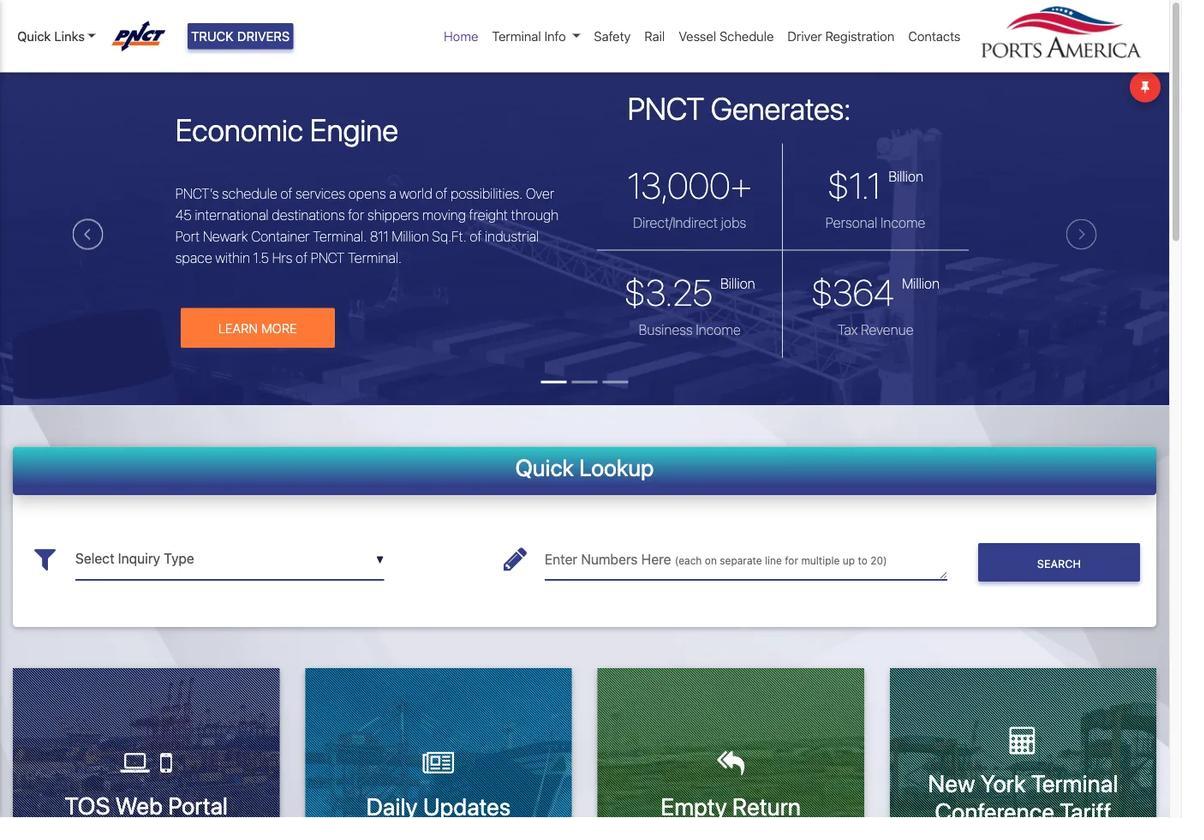 Task type: vqa. For each thing, say whether or not it's contained in the screenshot.
the leftmost Income
yes



Task type: describe. For each thing, give the bounding box(es) containing it.
million inside pnct's schedule of services opens a world of possibilities.                                 over 45 international destinations for shippers moving freight through port newark container terminal.                                 811 million sq.ft. of industrial space within 1.5 hrs of pnct terminal.
[[392, 228, 429, 245]]

driver registration
[[788, 29, 895, 44]]

opens
[[348, 185, 386, 202]]

1 vertical spatial terminal.
[[348, 250, 402, 266]]

learn more
[[218, 320, 297, 335]]

learn
[[218, 320, 258, 335]]

tax
[[838, 321, 858, 338]]

income for $3.25
[[696, 321, 741, 338]]

rail link
[[638, 20, 672, 53]]

$1.1
[[828, 164, 881, 206]]

1.5
[[253, 250, 269, 266]]

pnct inside pnct's schedule of services opens a world of possibilities.                                 over 45 international destinations for shippers moving freight through port newark container terminal.                                 811 million sq.ft. of industrial space within 1.5 hrs of pnct terminal.
[[311, 250, 345, 266]]

vessel schedule
[[679, 29, 774, 44]]

schedule
[[720, 29, 774, 44]]

contacts link
[[902, 20, 968, 53]]

container
[[251, 228, 310, 245]]

moving
[[422, 207, 466, 223]]

pnct generates:
[[628, 89, 851, 126]]

search button
[[978, 543, 1141, 582]]

economic engine
[[175, 112, 399, 148]]

possibilities.
[[451, 185, 523, 202]]

13,000+
[[628, 164, 752, 206]]

0 vertical spatial terminal.
[[313, 228, 367, 245]]

quick for quick lookup
[[515, 454, 574, 481]]

of up moving
[[436, 185, 448, 202]]

new york terminal conference tariff
[[928, 769, 1119, 818]]

conference
[[935, 798, 1055, 818]]

international
[[195, 207, 269, 223]]

quick lookup
[[515, 454, 654, 481]]

business
[[639, 321, 693, 338]]

links
[[54, 29, 85, 44]]

here
[[642, 551, 671, 568]]

truck
[[191, 29, 234, 44]]

jobs
[[721, 214, 747, 231]]

personal
[[826, 214, 878, 231]]

engine
[[310, 112, 399, 148]]

quick links link
[[17, 27, 96, 46]]

direct/indirect
[[633, 214, 718, 231]]

home link
[[437, 20, 485, 53]]

quick for quick links
[[17, 29, 51, 44]]

generates:
[[711, 89, 851, 126]]

billion for $1.1
[[889, 168, 924, 184]]

schedule
[[222, 185, 277, 202]]

world
[[400, 185, 433, 202]]

line
[[765, 555, 782, 567]]

20)
[[871, 555, 887, 567]]

$3.25
[[624, 271, 713, 313]]

safety link
[[587, 20, 638, 53]]

business income
[[639, 321, 741, 338]]

services
[[296, 185, 345, 202]]

new
[[928, 769, 976, 797]]

numbers
[[581, 551, 638, 568]]

811
[[370, 228, 389, 245]]

hrs
[[272, 250, 292, 266]]

safety
[[594, 29, 631, 44]]

over
[[526, 185, 555, 202]]

up
[[843, 555, 855, 567]]

terminal inside new york terminal conference tariff
[[1032, 769, 1119, 797]]

terminal info
[[492, 29, 566, 44]]

newark
[[203, 228, 248, 245]]

learn more button
[[181, 308, 335, 348]]

multiple
[[802, 555, 840, 567]]

home
[[444, 29, 479, 44]]



Task type: locate. For each thing, give the bounding box(es) containing it.
0 horizontal spatial pnct
[[311, 250, 345, 266]]

freight
[[469, 207, 508, 223]]

1 horizontal spatial million
[[902, 275, 940, 291]]

for right line
[[785, 555, 799, 567]]

tax revenue
[[838, 321, 914, 338]]

within
[[215, 250, 250, 266]]

terminal. down 811
[[348, 250, 402, 266]]

income for $1.1
[[881, 214, 926, 231]]

1 horizontal spatial income
[[881, 214, 926, 231]]

1 horizontal spatial for
[[785, 555, 799, 567]]

port
[[175, 228, 200, 245]]

for inside pnct's schedule of services opens a world of possibilities.                                 over 45 international destinations for shippers moving freight through port newark container terminal.                                 811 million sq.ft. of industrial space within 1.5 hrs of pnct terminal.
[[348, 207, 364, 223]]

of down the freight
[[470, 228, 482, 245]]

pnct down the rail
[[628, 89, 704, 126]]

1 horizontal spatial quick
[[515, 454, 574, 481]]

on
[[705, 555, 717, 567]]

$364
[[812, 271, 895, 313]]

billion down jobs
[[721, 275, 756, 291]]

billion
[[889, 168, 924, 184], [721, 275, 756, 291]]

destinations
[[272, 207, 345, 223]]

info
[[545, 29, 566, 44]]

quick
[[17, 29, 51, 44], [515, 454, 574, 481]]

1 vertical spatial terminal
[[1032, 769, 1119, 797]]

terminal up the tariff
[[1032, 769, 1119, 797]]

1 horizontal spatial billion
[[889, 168, 924, 184]]

of right hrs
[[296, 250, 308, 266]]

for
[[348, 207, 364, 223], [785, 555, 799, 567]]

income down $3.25 billion
[[696, 321, 741, 338]]

more
[[261, 320, 297, 335]]

pnct right hrs
[[311, 250, 345, 266]]

1 horizontal spatial pnct
[[628, 89, 704, 126]]

york
[[981, 769, 1026, 797]]

truck drivers
[[191, 29, 290, 44]]

welcome to port newmark container terminal image
[[0, 63, 1183, 502]]

search
[[1038, 557, 1081, 570]]

for inside enter numbers here (each on separate line for multiple up to 20)
[[785, 555, 799, 567]]

$3.25 billion
[[624, 271, 756, 313]]

1 vertical spatial income
[[696, 321, 741, 338]]

enter
[[545, 551, 578, 568]]

billion inside $3.25 billion
[[721, 275, 756, 291]]

0 horizontal spatial million
[[392, 228, 429, 245]]

1 horizontal spatial terminal
[[1032, 769, 1119, 797]]

billion inside $1.1 billion
[[889, 168, 924, 184]]

terminal left info at the left top of page
[[492, 29, 541, 44]]

economic
[[175, 112, 303, 148]]

0 vertical spatial pnct
[[628, 89, 704, 126]]

0 vertical spatial income
[[881, 214, 926, 231]]

rail
[[645, 29, 665, 44]]

registration
[[826, 29, 895, 44]]

vessel schedule link
[[672, 20, 781, 53]]

13,000+ direct/indirect jobs
[[628, 164, 752, 231]]

of up destinations
[[281, 185, 293, 202]]

lookup
[[579, 454, 654, 481]]

0 vertical spatial million
[[392, 228, 429, 245]]

income down $1.1 billion
[[881, 214, 926, 231]]

sq.ft.
[[432, 228, 467, 245]]

vessel
[[679, 29, 717, 44]]

drivers
[[237, 29, 290, 44]]

▼
[[376, 554, 384, 566]]

(each
[[675, 555, 702, 567]]

shippers
[[368, 207, 419, 223]]

billion right $1.1
[[889, 168, 924, 184]]

45
[[175, 207, 192, 223]]

enter numbers here (each on separate line for multiple up to 20)
[[545, 551, 887, 568]]

space
[[175, 250, 212, 266]]

personal income
[[826, 214, 926, 231]]

million
[[392, 228, 429, 245], [902, 275, 940, 291]]

pnct's
[[175, 185, 219, 202]]

billion for $3.25
[[721, 275, 756, 291]]

million down shippers
[[392, 228, 429, 245]]

1 vertical spatial pnct
[[311, 250, 345, 266]]

quick left 'links'
[[17, 29, 51, 44]]

for down opens
[[348, 207, 364, 223]]

driver registration link
[[781, 20, 902, 53]]

terminal info link
[[485, 20, 587, 53]]

pnct's schedule of services opens a world of possibilities.                                 over 45 international destinations for shippers moving freight through port newark container terminal.                                 811 million sq.ft. of industrial space within 1.5 hrs of pnct terminal.
[[175, 185, 559, 266]]

terminal.
[[313, 228, 367, 245], [348, 250, 402, 266]]

0 vertical spatial for
[[348, 207, 364, 223]]

million inside $364 million
[[902, 275, 940, 291]]

$364 million
[[812, 271, 940, 313]]

to
[[858, 555, 868, 567]]

through
[[511, 207, 559, 223]]

terminal
[[492, 29, 541, 44], [1032, 769, 1119, 797]]

1 vertical spatial million
[[902, 275, 940, 291]]

separate
[[720, 555, 762, 567]]

pnct
[[628, 89, 704, 126], [311, 250, 345, 266]]

0 vertical spatial quick
[[17, 29, 51, 44]]

0 horizontal spatial terminal
[[492, 29, 541, 44]]

None text field
[[75, 538, 384, 580], [545, 538, 948, 580], [75, 538, 384, 580], [545, 538, 948, 580]]

million up revenue on the top right of page
[[902, 275, 940, 291]]

0 horizontal spatial for
[[348, 207, 364, 223]]

$1.1 billion
[[828, 164, 924, 206]]

a
[[389, 185, 397, 202]]

truck drivers link
[[188, 23, 293, 49]]

of
[[281, 185, 293, 202], [436, 185, 448, 202], [470, 228, 482, 245], [296, 250, 308, 266]]

0 vertical spatial terminal
[[492, 29, 541, 44]]

driver
[[788, 29, 822, 44]]

income
[[881, 214, 926, 231], [696, 321, 741, 338]]

1 vertical spatial quick
[[515, 454, 574, 481]]

quick links
[[17, 29, 85, 44]]

terminal. down destinations
[[313, 228, 367, 245]]

1 vertical spatial billion
[[721, 275, 756, 291]]

0 horizontal spatial income
[[696, 321, 741, 338]]

0 vertical spatial billion
[[889, 168, 924, 184]]

quick left lookup
[[515, 454, 574, 481]]

0 horizontal spatial quick
[[17, 29, 51, 44]]

tariff
[[1060, 798, 1112, 818]]

contacts
[[909, 29, 961, 44]]

revenue
[[861, 321, 914, 338]]

1 vertical spatial for
[[785, 555, 799, 567]]

0 horizontal spatial billion
[[721, 275, 756, 291]]

industrial
[[485, 228, 539, 245]]



